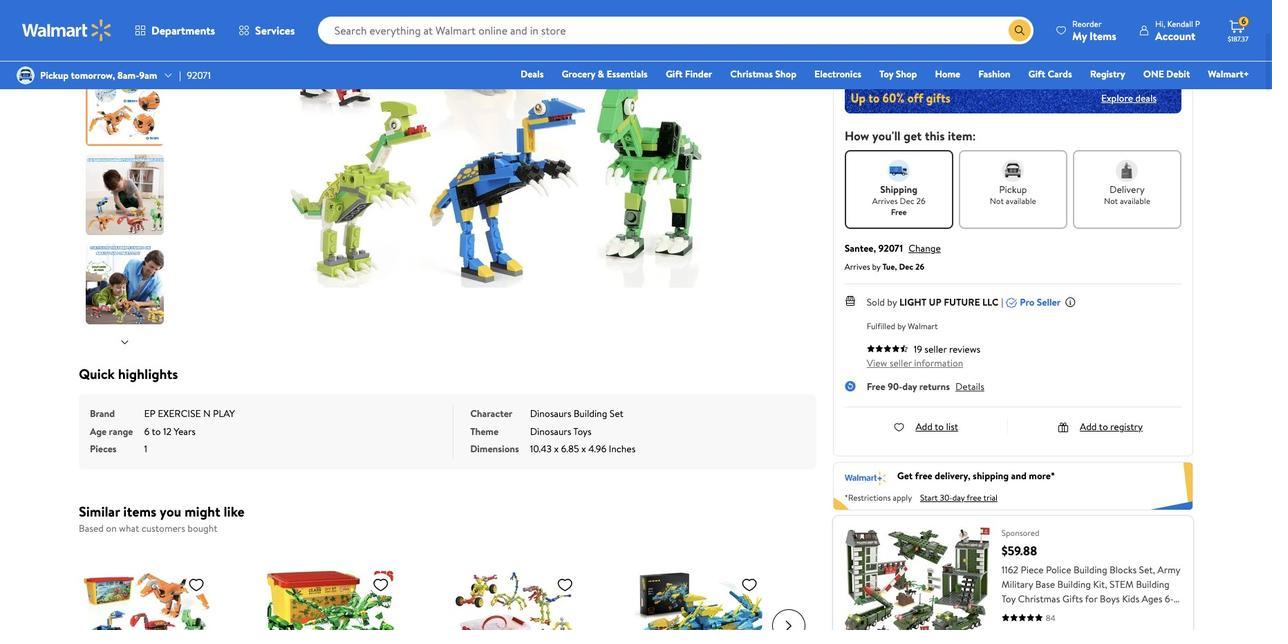 Task type: locate. For each thing, give the bounding box(es) containing it.
1 not from the left
[[990, 195, 1004, 207]]

26 up change button
[[917, 195, 926, 207]]

add left list
[[916, 420, 933, 434]]

1 horizontal spatial |
[[1002, 295, 1004, 309]]

pickup left tomorrow,
[[40, 68, 69, 82]]

92071 for |
[[187, 68, 211, 82]]

available down intent image for delivery
[[1120, 195, 1151, 207]]

hi, kendall p account
[[1156, 18, 1201, 43]]

to left cart on the right
[[1094, 35, 1104, 50]]

1 horizontal spatial not
[[1104, 195, 1118, 207]]

0 vertical spatial 26
[[917, 195, 926, 207]]

shop down buy
[[896, 67, 917, 81]]

$187.37
[[1228, 34, 1249, 44]]

this
[[925, 127, 945, 145]]

walmart
[[908, 320, 938, 332]]

to down ep
[[152, 424, 161, 438]]

1 horizontal spatial 6
[[1242, 15, 1246, 27]]

dinosaurs inside dinosaurs building set theme
[[530, 407, 572, 420]]

6 up the $187.37
[[1242, 15, 1246, 27]]

online
[[925, 4, 947, 16]]

1 horizontal spatial 12
[[1174, 592, 1182, 606]]

not inside pickup not available
[[990, 195, 1004, 207]]

dinosaurs building set toys, 6-in-1 dinosaur building blocks for kids, creative stem toy christmas gifts for boys girls ages 6-12 - image 2 of 7 image
[[86, 0, 167, 57]]

1 horizontal spatial available
[[1120, 195, 1151, 207]]

$59.88 group
[[833, 516, 1194, 630]]

home link
[[929, 66, 967, 82]]

on
[[106, 521, 117, 535]]

92071
[[187, 68, 211, 82], [879, 241, 903, 255]]

add left registry
[[1080, 420, 1097, 434]]

0 horizontal spatial |
[[179, 68, 181, 82]]

0 horizontal spatial free
[[915, 469, 933, 483]]

1 vertical spatial christmas
[[1018, 592, 1060, 606]]

1 vertical spatial arrives
[[845, 261, 870, 272]]

toy right electronics
[[880, 67, 894, 81]]

one debit
[[1144, 67, 1190, 81]]

6 up 1
[[144, 424, 150, 438]]

free right get
[[915, 469, 933, 483]]

0 horizontal spatial 6
[[144, 424, 150, 438]]

6 for to
[[144, 424, 150, 438]]

1 vertical spatial 6
[[144, 424, 150, 438]]

1 horizontal spatial shop
[[896, 67, 917, 81]]

1 horizontal spatial x
[[582, 442, 586, 456]]

| right 9am at the left top of page
[[179, 68, 181, 82]]

huaker kids building stem toys ,125 pcs educational construction engineering building blocks kit for ages 3-12 year old boys and girls image
[[450, 571, 579, 630]]

add for add to list
[[916, 420, 933, 434]]

3 product group from the left
[[450, 543, 604, 630]]

0 vertical spatial pickup
[[40, 68, 69, 82]]

free
[[891, 206, 907, 218], [867, 380, 886, 394]]

finder
[[685, 67, 713, 81]]

by for fulfilled
[[898, 320, 906, 332]]

up to sixty percent off deals. shop now. image
[[845, 82, 1182, 113]]

free left trial
[[967, 492, 982, 503]]

explore deals
[[1102, 91, 1157, 105]]

0 vertical spatial by
[[872, 261, 881, 272]]

free left 90-
[[867, 380, 886, 394]]

years
[[174, 424, 196, 438]]

1162
[[1002, 563, 1019, 577]]

x right 6.85
[[582, 442, 586, 456]]

add to favorites list, huaker kids building stem toys ,125 pcs educational construction engineering building blocks kit for ages 3-12 year old boys and girls image
[[557, 576, 574, 593]]

dinosaurs building set toys, 6-in-1 dinosaur building blocks for kids, creative stem toy christmas gifts for boys girls ages 6-12 - image 5 of 7 image
[[86, 243, 167, 324]]

1 vertical spatial dec
[[899, 261, 914, 272]]

christmas inside sponsored $59.88 1162 piece police building blocks set, army military base building kit, stem building toy christmas gifts for boys kids ages 6-12 (green)
[[1018, 592, 1060, 606]]

christmas right finder
[[731, 67, 773, 81]]

shop for christmas shop
[[775, 67, 797, 81]]

christmas down base
[[1018, 592, 1060, 606]]

1 horizontal spatial free
[[967, 492, 982, 503]]

add to list button
[[894, 420, 959, 434]]

by
[[872, 261, 881, 272], [888, 295, 897, 309], [898, 320, 906, 332]]

92071 up tue,
[[879, 241, 903, 255]]

day
[[903, 380, 917, 394], [953, 492, 965, 503]]

building
[[574, 407, 607, 420], [1074, 563, 1108, 577], [1058, 577, 1091, 591], [1136, 577, 1170, 591]]

intent image for shipping image
[[888, 160, 910, 182]]

1 shop from the left
[[775, 67, 797, 81]]

0 horizontal spatial shop
[[775, 67, 797, 81]]

1 vertical spatial 92071
[[879, 241, 903, 255]]

add for add to cart
[[1072, 35, 1091, 50]]

search icon image
[[1015, 25, 1026, 36]]

2 horizontal spatial product group
[[450, 543, 604, 630]]

building up ages on the right bottom
[[1136, 577, 1170, 591]]

2 shop from the left
[[896, 67, 917, 81]]

dinosaurs building set theme
[[470, 407, 624, 438]]

1 product group from the left
[[82, 543, 236, 630]]

Search search field
[[318, 17, 1034, 44]]

dinosaurs building set toys, 6-in-1 dinosaur building blocks for kids, creative stem toy christmas gifts for boys girls ages 6-12 image
[[272, 0, 715, 295]]

1 vertical spatial 26
[[916, 261, 925, 272]]

1 horizontal spatial gift
[[1029, 67, 1046, 81]]

gift for gift cards
[[1029, 67, 1046, 81]]

10.43
[[530, 442, 552, 456]]

0 horizontal spatial not
[[990, 195, 1004, 207]]

gift finder link
[[660, 66, 719, 82]]

1 horizontal spatial pickup
[[999, 183, 1027, 196]]

christmas shop
[[731, 67, 797, 81]]

2 not from the left
[[1104, 195, 1118, 207]]

dec right tue,
[[899, 261, 914, 272]]

0 horizontal spatial gift
[[666, 67, 683, 81]]

toys
[[574, 424, 592, 438]]

view
[[867, 356, 888, 370]]

p
[[1196, 18, 1201, 29]]

to for list
[[935, 420, 944, 434]]

dinosaurs building set toys, 6-in-1 dinosaur building blocks for kids, creative stem toy christmas gifts for boys girls ages 6-12 - image 4 of 7 image
[[86, 154, 167, 235]]

character
[[470, 407, 513, 420]]

one
[[1144, 67, 1164, 81]]

by inside santee, 92071 change arrives by tue, dec 26
[[872, 261, 881, 272]]

how
[[845, 127, 870, 145]]

dinosaurs building blocks, 876 pcs 8 in 1, exercise n play stem creative diy construction toy for boys girls with storage bucket image
[[266, 571, 395, 630]]

light
[[900, 295, 927, 309]]

0 vertical spatial day
[[903, 380, 917, 394]]

not for delivery
[[1104, 195, 1118, 207]]

next media item image
[[730, 56, 747, 72]]

1 horizontal spatial free
[[891, 206, 907, 218]]

gift cards link
[[1023, 66, 1079, 82]]

to left registry
[[1099, 420, 1108, 434]]

0 horizontal spatial available
[[1006, 195, 1037, 207]]

seller for view
[[890, 356, 912, 370]]

0 vertical spatial 6
[[1242, 15, 1246, 27]]

explore
[[1102, 91, 1134, 105]]

home
[[935, 67, 961, 81]]

gift
[[666, 67, 683, 81], [1029, 67, 1046, 81]]

and
[[1011, 469, 1027, 483]]

kendall
[[1168, 18, 1194, 29]]

0 horizontal spatial product group
[[82, 543, 236, 630]]

departments button
[[123, 14, 227, 47]]

cart
[[1107, 35, 1126, 50]]

free inside shipping arrives dec 26 free
[[891, 206, 907, 218]]

dinosaurs inside dinosaurs toys dimensions
[[530, 424, 572, 438]]

shop right next media item icon
[[775, 67, 797, 81]]

walmart+
[[1208, 67, 1250, 81]]

toy
[[880, 67, 894, 81], [1002, 592, 1016, 606]]

by right fulfilled
[[898, 320, 906, 332]]

building up toys
[[574, 407, 607, 420]]

| right llc
[[1002, 295, 1004, 309]]

1 vertical spatial free
[[967, 492, 982, 503]]

1 vertical spatial by
[[888, 295, 897, 309]]

0 horizontal spatial x
[[554, 442, 559, 456]]

toy inside sponsored $59.88 1162 piece police building blocks set, army military base building kit, stem building toy christmas gifts for boys kids ages 6-12 (green)
[[1002, 592, 1016, 606]]

dec inside shipping arrives dec 26 free
[[900, 195, 915, 207]]

to
[[1094, 35, 1104, 50], [935, 420, 944, 434], [1099, 420, 1108, 434], [152, 424, 161, 438]]

arrives down intent image for shipping
[[873, 195, 898, 207]]

by left tue,
[[872, 261, 881, 272]]

1 horizontal spatial product group
[[266, 543, 420, 630]]

price when purchased online
[[845, 4, 947, 16]]

product group
[[82, 543, 236, 630], [266, 543, 420, 630], [450, 543, 604, 630]]

santee,
[[845, 241, 876, 255]]

available down intent image for pickup
[[1006, 195, 1037, 207]]

0 vertical spatial 92071
[[187, 68, 211, 82]]

arrives down santee,
[[845, 261, 870, 272]]

shipping arrives dec 26 free
[[873, 183, 926, 218]]

2 gift from the left
[[1029, 67, 1046, 81]]

day inside get free delivery, shipping and more* banner
[[953, 492, 965, 503]]

not down intent image for delivery
[[1104, 195, 1118, 207]]

delivery not available
[[1104, 183, 1151, 207]]

0 horizontal spatial seller
[[890, 356, 912, 370]]

2 vertical spatial by
[[898, 320, 906, 332]]

1 vertical spatial |
[[1002, 295, 1004, 309]]

seller for 19
[[925, 342, 947, 356]]

walmart image
[[22, 19, 112, 41]]

0 vertical spatial dec
[[900, 195, 915, 207]]

next image image
[[119, 337, 130, 348]]

legal information image
[[950, 4, 961, 15]]

electronics
[[815, 67, 862, 81]]

free
[[915, 469, 933, 483], [967, 492, 982, 503]]

2 available from the left
[[1120, 195, 1151, 207]]

not inside delivery not available
[[1104, 195, 1118, 207]]

1 vertical spatial pickup
[[999, 183, 1027, 196]]

12
[[163, 424, 172, 438], [1174, 592, 1182, 606]]

free down shipping
[[891, 206, 907, 218]]

1 vertical spatial free
[[867, 380, 886, 394]]

available for delivery
[[1120, 195, 1151, 207]]

1 vertical spatial dinosaurs
[[530, 424, 572, 438]]

12 left years
[[163, 424, 172, 438]]

dinosaurs building set toys, 6-in-1 dinosaur building blocks for kids, creative stem toy christmas gifts for boys girls ages 6-12 - image 3 of 7 image
[[86, 65, 167, 146]]

0 vertical spatial |
[[179, 68, 181, 82]]

1 horizontal spatial 92071
[[879, 241, 903, 255]]

dinosaurs for building
[[530, 407, 572, 420]]

12 right ages on the right bottom
[[1174, 592, 1182, 606]]

n
[[203, 407, 211, 420]]

pickup inside pickup not available
[[999, 183, 1027, 196]]

day down the view seller information "link"
[[903, 380, 917, 394]]

| 92071
[[179, 68, 211, 82]]

dec down intent image for shipping
[[900, 195, 915, 207]]

0 vertical spatial 12
[[163, 424, 172, 438]]

pickup down intent image for pickup
[[999, 183, 1027, 196]]

arrives
[[873, 195, 898, 207], [845, 261, 870, 272]]

toy down military
[[1002, 592, 1016, 606]]

military
[[1002, 577, 1034, 591]]

gift left finder
[[666, 67, 683, 81]]

blocks
[[1110, 563, 1137, 577]]

pickup for not
[[999, 183, 1027, 196]]

2 x from the left
[[582, 442, 586, 456]]

sold
[[867, 295, 885, 309]]

0 vertical spatial free
[[891, 206, 907, 218]]

1 gift from the left
[[666, 67, 683, 81]]

92071 down departments
[[187, 68, 211, 82]]

6
[[1242, 15, 1246, 27], [144, 424, 150, 438]]

hogokids rc dinosaur toys for kids, 515pcs remote control stem projects jurassic building toys blocks sets educational birthday gift for kids 6-12 year old image
[[635, 571, 764, 630]]

1 horizontal spatial day
[[953, 492, 965, 503]]

registry link
[[1084, 66, 1132, 82]]

6 inside the 6 to 12 years pieces
[[144, 424, 150, 438]]

1 available from the left
[[1006, 195, 1037, 207]]

services button
[[227, 14, 307, 47]]

1 vertical spatial 12
[[1174, 592, 1182, 606]]

6 to 12 years pieces
[[90, 424, 196, 456]]

1 horizontal spatial christmas
[[1018, 592, 1060, 606]]

| for | 92071
[[179, 68, 181, 82]]

1 vertical spatial toy
[[1002, 592, 1016, 606]]

ep exercise n play age range
[[90, 407, 235, 438]]

add
[[1072, 35, 1091, 50], [916, 420, 933, 434], [1080, 420, 1097, 434]]

sold by light up future llc
[[867, 295, 999, 309]]

0 horizontal spatial toy
[[880, 67, 894, 81]]

0 horizontal spatial christmas
[[731, 67, 773, 81]]

to inside the 6 to 12 years pieces
[[152, 424, 161, 438]]

1 horizontal spatial arrives
[[873, 195, 898, 207]]

x left 6.85
[[554, 442, 559, 456]]

by right sold
[[888, 295, 897, 309]]

0 vertical spatial dinosaurs
[[530, 407, 572, 420]]

0 horizontal spatial arrives
[[845, 261, 870, 272]]

not for pickup
[[990, 195, 1004, 207]]

add to favorites list, hogokids rc dinosaur toys for kids, 515pcs remote control stem projects jurassic building toys blocks sets educational birthday gift for kids 6-12 year old image
[[741, 576, 758, 593]]

account
[[1156, 28, 1196, 43]]

92071 for santee,
[[879, 241, 903, 255]]

0 vertical spatial christmas
[[731, 67, 773, 81]]

0 horizontal spatial 92071
[[187, 68, 211, 82]]

1 vertical spatial day
[[953, 492, 965, 503]]

6 inside 6 $187.37
[[1242, 15, 1246, 27]]

day for 30-
[[953, 492, 965, 503]]

set,
[[1139, 563, 1156, 577]]

add inside button
[[1072, 35, 1091, 50]]

to for registry
[[1099, 420, 1108, 434]]

view seller information link
[[867, 356, 964, 370]]

gifts
[[1063, 592, 1083, 606]]

add for add to registry
[[1080, 420, 1097, 434]]

to left list
[[935, 420, 944, 434]]

0 horizontal spatial day
[[903, 380, 917, 394]]

available inside pickup not available
[[1006, 195, 1037, 207]]

pickup for tomorrow,
[[40, 68, 69, 82]]

0 vertical spatial arrives
[[873, 195, 898, 207]]

2 dinosaurs from the top
[[530, 424, 572, 438]]

seller down 4.4737 stars out of 5, based on 19 seller reviews element
[[890, 356, 912, 370]]

0 horizontal spatial pickup
[[40, 68, 69, 82]]

dinosaurs up 10.43
[[530, 424, 572, 438]]

1 horizontal spatial toy
[[1002, 592, 1016, 606]]

start
[[920, 492, 938, 503]]

gift left the cards
[[1029, 67, 1046, 81]]

to inside button
[[1094, 35, 1104, 50]]

1 dinosaurs from the top
[[530, 407, 572, 420]]

seller right 19
[[925, 342, 947, 356]]

add down the 'reorder'
[[1072, 35, 1091, 50]]

26 down change button
[[916, 261, 925, 272]]

 image
[[17, 66, 35, 84]]

0 horizontal spatial 12
[[163, 424, 172, 438]]

view seller information
[[867, 356, 964, 370]]

1 horizontal spatial seller
[[925, 342, 947, 356]]

dinosaurs up dinosaurs toys dimensions
[[530, 407, 572, 420]]

grocery & essentials
[[562, 67, 648, 81]]

| for |
[[1002, 295, 1004, 309]]

arrives inside santee, 92071 change arrives by tue, dec 26
[[845, 261, 870, 272]]

available inside delivery not available
[[1120, 195, 1151, 207]]

information
[[914, 356, 964, 370]]

day down delivery, on the bottom of the page
[[953, 492, 965, 503]]

92071 inside santee, 92071 change arrives by tue, dec 26
[[879, 241, 903, 255]]

pro seller
[[1020, 295, 1061, 309]]

6 $187.37
[[1228, 15, 1249, 44]]

not down intent image for pickup
[[990, 195, 1004, 207]]

debit
[[1167, 67, 1190, 81]]



Task type: describe. For each thing, give the bounding box(es) containing it.
toy shop link
[[873, 66, 924, 82]]

26 inside santee, 92071 change arrives by tue, dec 26
[[916, 261, 925, 272]]

1162 piece police building blocks set, army military base building kit, stem building toy christmas gifts for boys kids ages 6-12 (green) image
[[844, 527, 991, 630]]

services
[[255, 23, 295, 38]]

base
[[1036, 577, 1055, 591]]

reorder
[[1073, 18, 1102, 29]]

purchased
[[886, 4, 923, 16]]

dinosaurs building blocks, creative diy construction toy for boys girls aged 6 7 8 9 10 11 12 (539 pieces) image
[[82, 571, 210, 630]]

8am-
[[117, 68, 139, 82]]

based
[[79, 521, 104, 535]]

shipping
[[881, 183, 918, 196]]

santee, 92071 change arrives by tue, dec 26
[[845, 241, 941, 272]]

add to list
[[916, 420, 959, 434]]

trial
[[984, 492, 998, 503]]

customers
[[142, 521, 185, 535]]

how you'll get this item:
[[845, 127, 976, 145]]

&
[[598, 67, 604, 81]]

gift for gift finder
[[666, 67, 683, 81]]

walmart+ link
[[1202, 66, 1256, 82]]

llc
[[983, 295, 999, 309]]

tomorrow,
[[71, 68, 115, 82]]

get free delivery, shipping and more*
[[897, 469, 1055, 483]]

get free delivery, shipping and more* banner
[[833, 462, 1194, 510]]

buy now button
[[845, 29, 1011, 57]]

apply
[[893, 492, 912, 503]]

dinosaurs toys dimensions
[[470, 424, 592, 456]]

my
[[1073, 28, 1087, 43]]

2 product group from the left
[[266, 543, 420, 630]]

1
[[144, 442, 147, 456]]

now
[[928, 35, 948, 50]]

items
[[1090, 28, 1117, 43]]

price
[[845, 4, 863, 16]]

age
[[90, 424, 107, 438]]

building up kit, on the bottom right of the page
[[1074, 563, 1108, 577]]

intent image for pickup image
[[1002, 160, 1024, 182]]

add to favorites list, dinosaurs building blocks, creative diy construction toy for boys girls aged 6 7 8 9 10 11 12 (539 pieces) image
[[188, 576, 205, 593]]

quick
[[79, 364, 115, 383]]

building inside dinosaurs building set theme
[[574, 407, 607, 420]]

ep
[[144, 407, 156, 420]]

6 for $187.37
[[1242, 15, 1246, 27]]

0 vertical spatial toy
[[880, 67, 894, 81]]

get
[[897, 469, 913, 483]]

pro seller info image
[[1065, 297, 1076, 308]]

get
[[904, 127, 922, 145]]

change
[[909, 241, 941, 255]]

1 x from the left
[[554, 442, 559, 456]]

when
[[865, 4, 884, 16]]

19
[[914, 342, 923, 356]]

30-
[[940, 492, 953, 503]]

26 inside shipping arrives dec 26 free
[[917, 195, 926, 207]]

police
[[1046, 563, 1072, 577]]

4.4737 stars out of 5, based on 19 seller reviews element
[[867, 344, 909, 353]]

84
[[1046, 612, 1056, 624]]

add to favorites list, dinosaurs building blocks, 876 pcs 8 in 1, exercise n play stem creative diy construction toy for boys girls with storage bucket image
[[373, 576, 389, 593]]

12 inside the 6 to 12 years pieces
[[163, 424, 172, 438]]

more*
[[1029, 469, 1055, 483]]

0 horizontal spatial free
[[867, 380, 886, 394]]

army
[[1158, 563, 1181, 577]]

gift cards
[[1029, 67, 1072, 81]]

future
[[944, 295, 980, 309]]

kids
[[1123, 592, 1140, 606]]

add to cart button
[[1016, 29, 1182, 57]]

0 vertical spatial free
[[915, 469, 933, 483]]

by for sold
[[888, 295, 897, 309]]

up
[[929, 295, 942, 309]]

toy shop
[[880, 67, 917, 81]]

you
[[160, 502, 181, 520]]

(green)
[[1002, 606, 1034, 620]]

90-
[[888, 380, 903, 394]]

building up gifts
[[1058, 577, 1091, 591]]

next slide for similar items you might like list image
[[772, 609, 805, 630]]

*restrictions
[[845, 492, 891, 503]]

pro
[[1020, 295, 1035, 309]]

deals
[[521, 67, 544, 81]]

like
[[224, 502, 245, 520]]

*restrictions apply
[[845, 492, 912, 503]]

walmart plus image
[[845, 469, 886, 486]]

you'll
[[873, 127, 901, 145]]

9am
[[139, 68, 157, 82]]

list
[[946, 420, 959, 434]]

arrives inside shipping arrives dec 26 free
[[873, 195, 898, 207]]

dinosaurs for toys
[[530, 424, 572, 438]]

pickup not available
[[990, 183, 1037, 207]]

dec inside santee, 92071 change arrives by tue, dec 26
[[899, 261, 914, 272]]

12 inside sponsored $59.88 1162 piece police building blocks set, army military base building kit, stem building toy christmas gifts for boys kids ages 6-12 (green)
[[1174, 592, 1182, 606]]

to for 12
[[152, 424, 161, 438]]

delivery,
[[935, 469, 971, 483]]

details button
[[956, 380, 985, 394]]

hi,
[[1156, 18, 1166, 29]]

to for cart
[[1094, 35, 1104, 50]]

shop for toy shop
[[896, 67, 917, 81]]

christmas shop link
[[724, 66, 803, 82]]

kit,
[[1094, 577, 1108, 591]]

highlights
[[118, 364, 178, 383]]

what
[[119, 521, 139, 535]]

gift finder
[[666, 67, 713, 81]]

Walmart Site-Wide search field
[[318, 17, 1034, 44]]

item:
[[948, 127, 976, 145]]

range
[[109, 424, 133, 438]]

sponsored $59.88 1162 piece police building blocks set, army military base building kit, stem building toy christmas gifts for boys kids ages 6-12 (green)
[[1002, 527, 1182, 620]]

add to cart
[[1072, 35, 1126, 50]]

brand
[[90, 407, 115, 420]]

intent image for delivery image
[[1117, 160, 1139, 182]]

available for pickup
[[1006, 195, 1037, 207]]

change button
[[909, 241, 941, 255]]

buy now
[[908, 35, 948, 50]]

grocery & essentials link
[[556, 66, 654, 82]]

day for 90-
[[903, 380, 917, 394]]

might
[[185, 502, 220, 520]]

for
[[1085, 592, 1098, 606]]

one debit link
[[1137, 66, 1197, 82]]

piece
[[1021, 563, 1044, 577]]



Task type: vqa. For each thing, say whether or not it's contained in the screenshot.
for
yes



